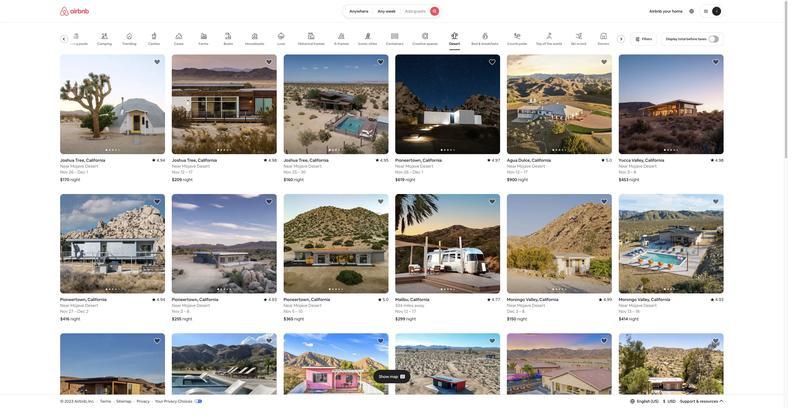 Task type: describe. For each thing, give the bounding box(es) containing it.
airbnb
[[650, 9, 663, 14]]

3 · from the left
[[134, 400, 135, 405]]

night inside malibu, california 334 miles away nov 12 – 17 $299 night
[[407, 317, 417, 322]]

california inside joshua tree, california near mojave desert nov 12 – 17 $209 night
[[198, 158, 217, 163]]

california inside pioneertown, california near mojave desert nov 3 – 8 $255 night
[[199, 298, 219, 303]]

5.0 out of 5 average rating image for agua dulce, california near mojave desert nov 12 – 17 $900 night
[[602, 158, 613, 163]]

$ usd
[[664, 400, 676, 405]]

anywhere
[[350, 9, 369, 14]]

dec inside morongo valley, california near mojave desert dec 3 – 8 $150 night
[[508, 309, 515, 315]]

world
[[553, 42, 563, 46]]

nov inside the pioneertown, california near mojave desert nov 26 – dec 1 $619 night
[[396, 170, 403, 175]]

– inside malibu, california 334 miles away nov 12 – 17 $299 night
[[409, 309, 411, 315]]

near inside pioneertown, california near mojave desert nov 3 – 8 $255 night
[[172, 303, 181, 309]]

mojave inside pioneertown, california near mojave desert nov 5 – 10 $365 night
[[294, 304, 308, 309]]

$150
[[508, 317, 517, 322]]

desert inside pioneertown, california near mojave desert nov 5 – 10 $365 night
[[309, 304, 322, 309]]

california inside agua dulce, california near mojave desert nov 12 – 17 $900 night
[[532, 158, 552, 163]]

filters button
[[631, 32, 657, 46]]

5.0 for pioneertown, california near mojave desert nov 5 – 10 $365 night
[[383, 298, 389, 303]]

frames
[[338, 42, 349, 46]]

10
[[299, 309, 303, 315]]

farms
[[199, 42, 209, 46]]

desert inside joshua tree, california near mojave desert nov 12 – 17 $209 night
[[197, 164, 210, 169]]

4 · from the left
[[152, 400, 153, 405]]

add
[[405, 9, 413, 14]]

nov inside malibu, california 334 miles away nov 12 – 17 $299 night
[[396, 309, 403, 315]]

add to wishlist: malibu, california image
[[490, 199, 496, 205]]

camping
[[97, 42, 112, 46]]

your privacy choices
[[155, 400, 193, 405]]

your
[[155, 400, 163, 405]]

any
[[378, 9, 385, 14]]

8 for dec 3 – 8
[[523, 309, 525, 315]]

taxes
[[699, 37, 707, 41]]

4.93 for morongo valley, california near mojave desert nov 13 – 18 $414 night
[[716, 298, 724, 303]]

3 for dec
[[516, 309, 519, 315]]

near inside yucca valley, california near mojave desert nov 3 – 8 $453 night
[[619, 164, 629, 169]]

caves
[[174, 42, 184, 46]]

away
[[415, 303, 425, 309]]

4.77 out of 5 average rating image
[[488, 298, 501, 303]]

creative
[[413, 42, 426, 46]]

resources
[[701, 400, 719, 405]]

(us)
[[652, 400, 659, 405]]

night inside the pioneertown, california near mojave desert nov 26 – dec 1 $619 night
[[406, 177, 416, 183]]

morongo for 3
[[508, 298, 526, 303]]

english (us)
[[638, 400, 659, 405]]

4.98 for joshua tree, california near mojave desert nov 12 – 17 $209 night
[[269, 158, 277, 163]]

none search field containing anywhere
[[343, 5, 442, 18]]

desert inside the morongo valley, california near mojave desert nov 13 – 18 $414 night
[[644, 304, 658, 309]]

joshua for joshua tree, california near mojave desert nov 12 – 17 $209 night
[[172, 158, 186, 163]]

1 inside joshua tree, california near mojave desert nov 26 – dec 1 $170 night
[[86, 170, 88, 175]]

4.93 out of 5 average rating image
[[711, 298, 724, 303]]

– inside the pioneertown, california near mojave desert nov 26 – dec 1 $619 night
[[410, 170, 412, 175]]

17 inside malibu, california 334 miles away nov 12 – 17 $299 night
[[412, 309, 416, 315]]

ski-in/out
[[572, 42, 587, 46]]

night inside joshua tree, california near mojave desert nov 25 – 30 $160 night
[[294, 177, 304, 183]]

any week
[[378, 9, 396, 14]]

valley, for dec 3 – 8
[[526, 298, 539, 303]]

12 inside malibu, california 334 miles away nov 12 – 17 $299 night
[[404, 309, 408, 315]]

top
[[537, 42, 543, 46]]

desert inside agua dulce, california near mojave desert nov 12 – 17 $900 night
[[532, 164, 546, 169]]

night inside pioneertown, california near mojave desert nov 3 – 8 $255 night
[[183, 317, 193, 322]]

mojave inside joshua tree, california near mojave desert nov 12 – 17 $209 night
[[182, 164, 196, 169]]

near inside pioneertown, california near mojave desert nov 27 – dec 2 $416 night
[[60, 303, 70, 309]]

©
[[60, 400, 64, 405]]

california inside pioneertown, california near mojave desert nov 5 – 10 $365 night
[[311, 298, 330, 303]]

dec inside the pioneertown, california near mojave desert nov 26 – dec 1 $619 night
[[413, 170, 421, 175]]

nov inside yucca valley, california near mojave desert nov 3 – 8 $453 night
[[619, 170, 627, 175]]

$
[[664, 400, 666, 405]]

$255
[[172, 317, 182, 322]]

4.94 for joshua tree, california near mojave desert nov 26 – dec 1 $170 night
[[157, 158, 165, 163]]

night inside pioneertown, california near mojave desert nov 5 – 10 $365 night
[[295, 317, 305, 322]]

profile element
[[449, 0, 724, 23]]

nov inside the morongo valley, california near mojave desert nov 13 – 18 $414 night
[[619, 309, 627, 315]]

pioneertown, california near mojave desert nov 3 – 8 $255 night
[[172, 298, 219, 322]]

homes
[[314, 42, 325, 46]]

night inside pioneertown, california near mojave desert nov 27 – dec 2 $416 night
[[70, 317, 80, 322]]

– inside agua dulce, california near mojave desert nov 12 – 17 $900 night
[[521, 170, 523, 175]]

california inside joshua tree, california near mojave desert nov 25 – 30 $160 night
[[310, 158, 329, 163]]

bed
[[472, 42, 478, 46]]

nov inside pioneertown, california near mojave desert nov 5 – 10 $365 night
[[284, 309, 292, 315]]

night inside morongo valley, california near mojave desert dec 3 – 8 $150 night
[[518, 317, 528, 322]]

13
[[628, 309, 632, 315]]

4.94 for pioneertown, california near mojave desert nov 27 – dec 2 $416 night
[[157, 298, 165, 303]]

$453
[[619, 177, 629, 183]]

– inside joshua tree, california near mojave desert nov 25 – 30 $160 night
[[298, 170, 300, 175]]

amazing
[[64, 42, 78, 46]]

5
[[292, 309, 295, 315]]

– inside pioneertown, california near mojave desert nov 27 – dec 2 $416 night
[[74, 309, 76, 315]]

spaces
[[427, 42, 438, 46]]

pioneertown, california near mojave desert nov 5 – 10 $365 night
[[284, 298, 330, 322]]

creative spaces
[[413, 42, 438, 46]]

display total before taxes
[[667, 37, 707, 41]]

© 2023 airbnb, inc. ·
[[60, 400, 98, 405]]

4.95 out of 5 average rating image
[[376, 158, 389, 163]]

1 privacy from the left
[[137, 400, 150, 405]]

dec inside joshua tree, california near mojave desert nov 26 – dec 1 $170 night
[[78, 170, 86, 175]]

mojave inside agua dulce, california near mojave desert nov 12 – 17 $900 night
[[518, 164, 532, 169]]

bed & breakfasts
[[472, 42, 499, 46]]

agua dulce, california near mojave desert nov 12 – 17 $900 night
[[508, 158, 552, 183]]

add to wishlist: pioneertown, california image for 4.97
[[490, 59, 496, 66]]

a-frames
[[334, 42, 349, 46]]

near inside pioneertown, california near mojave desert nov 5 – 10 $365 night
[[284, 304, 293, 309]]

near inside morongo valley, california near mojave desert dec 3 – 8 $150 night
[[508, 303, 517, 309]]

miles
[[404, 303, 414, 309]]

& for bed
[[479, 42, 481, 46]]

mojave inside joshua tree, california near mojave desert nov 25 – 30 $160 night
[[294, 164, 308, 169]]

$160
[[284, 177, 293, 183]]

8 for nov 3 – 8
[[634, 170, 637, 175]]

group containing houseboats
[[60, 28, 628, 50]]

– inside morongo valley, california near mojave desert dec 3 – 8 $150 night
[[520, 309, 522, 315]]

breakfasts
[[482, 42, 499, 46]]

total
[[679, 37, 686, 41]]

26 inside joshua tree, california near mojave desert nov 26 – dec 1 $170 night
[[69, 170, 74, 175]]

add to wishlist: landers, california image
[[490, 338, 496, 345]]

12 for $900
[[516, 170, 520, 175]]

any week button
[[373, 5, 401, 18]]

joshua for joshua tree, california near mojave desert nov 26 – dec 1 $170 night
[[60, 158, 74, 163]]

night inside the morongo valley, california near mojave desert nov 13 – 18 $414 night
[[630, 317, 640, 322]]

night inside agua dulce, california near mojave desert nov 12 – 17 $900 night
[[519, 177, 529, 183]]

3 inside pioneertown, california near mojave desert nov 3 – 8 $255 night
[[181, 309, 183, 315]]

agua
[[508, 158, 518, 163]]

17 for $900
[[524, 170, 528, 175]]

near inside joshua tree, california near mojave desert nov 25 – 30 $160 night
[[284, 164, 293, 169]]

desert inside pioneertown, california near mojave desert nov 27 – dec 2 $416 night
[[85, 303, 98, 309]]

california inside joshua tree, california near mojave desert nov 26 – dec 1 $170 night
[[86, 158, 105, 163]]

– inside joshua tree, california near mojave desert nov 12 – 17 $209 night
[[186, 170, 188, 175]]

add to wishlist: pioneertown, california image
[[378, 199, 384, 205]]

joshua for joshua tree, california near mojave desert nov 25 – 30 $160 night
[[284, 158, 298, 163]]

luxe
[[278, 42, 285, 46]]

california inside the morongo valley, california near mojave desert nov 13 – 18 $414 night
[[652, 298, 671, 303]]

map
[[390, 375, 399, 380]]

desert inside joshua tree, california near mojave desert nov 26 – dec 1 $170 night
[[85, 164, 98, 169]]

mojave inside the morongo valley, california near mojave desert nov 13 – 18 $414 night
[[630, 304, 643, 309]]

anywhere button
[[343, 5, 374, 18]]

add to wishlist: desert hot springs, california image
[[601, 338, 608, 345]]

1 · from the left
[[97, 400, 98, 405]]

trending
[[122, 42, 137, 46]]

– inside pioneertown, california near mojave desert nov 3 – 8 $255 night
[[184, 309, 186, 315]]

1 inside the pioneertown, california near mojave desert nov 26 – dec 1 $619 night
[[422, 170, 424, 175]]

4.98 out of 5 average rating image
[[711, 158, 724, 163]]

near inside the morongo valley, california near mojave desert nov 13 – 18 $414 night
[[619, 304, 629, 309]]

0 horizontal spatial add to wishlist: morongo valley, california image
[[378, 338, 384, 345]]

desert inside morongo valley, california near mojave desert dec 3 – 8 $150 night
[[532, 303, 546, 309]]

valley, for nov 3 – 8
[[632, 158, 645, 163]]

support & resources
[[681, 400, 719, 405]]

inc.
[[88, 400, 95, 405]]

near inside the pioneertown, california near mojave desert nov 26 – dec 1 $619 night
[[396, 164, 405, 169]]

joshua tree, california near mojave desert nov 12 – 17 $209 night
[[172, 158, 217, 183]]

nov inside joshua tree, california near mojave desert nov 25 – 30 $160 night
[[284, 170, 292, 175]]

mojave inside the pioneertown, california near mojave desert nov 26 – dec 1 $619 night
[[406, 164, 420, 169]]

add to wishlist: joshua tree, california image
[[154, 59, 161, 66]]

add to wishlist: joshua tree, california image for 4.95
[[378, 59, 384, 66]]

$170
[[60, 177, 69, 183]]

18
[[636, 309, 640, 315]]

desert inside the pioneertown, california near mojave desert nov 26 – dec 1 $619 night
[[421, 164, 434, 169]]



Task type: locate. For each thing, give the bounding box(es) containing it.
1 vertical spatial 4.94
[[157, 298, 165, 303]]

0 horizontal spatial add to wishlist: joshua tree, california image
[[266, 59, 273, 66]]

pioneertown, up $255
[[172, 298, 199, 303]]

1 horizontal spatial 3
[[516, 309, 519, 315]]

nov up $619
[[396, 170, 403, 175]]

desert inside joshua tree, california near mojave desert nov 25 – 30 $160 night
[[309, 164, 322, 169]]

night
[[70, 177, 80, 183], [183, 177, 193, 183], [406, 177, 416, 183], [519, 177, 529, 183], [294, 177, 304, 183], [630, 177, 640, 183], [70, 317, 80, 322], [183, 317, 193, 322], [407, 317, 417, 322], [518, 317, 528, 322], [295, 317, 305, 322], [630, 317, 640, 322]]

pioneertown, up $619
[[396, 158, 422, 163]]

pioneertown, for 27
[[60, 298, 87, 303]]

tree, for dec
[[75, 158, 85, 163]]

pioneertown, for 5
[[284, 298, 310, 303]]

california inside yucca valley, california near mojave desert nov 3 – 8 $453 night
[[646, 158, 665, 163]]

night down 27
[[70, 317, 80, 322]]

filters
[[643, 37, 653, 41]]

desert inside yucca valley, california near mojave desert nov 3 – 8 $453 night
[[644, 164, 658, 169]]

near inside joshua tree, california near mojave desert nov 12 – 17 $209 night
[[172, 164, 181, 169]]

17 for $209
[[189, 170, 193, 175]]

a-
[[334, 42, 338, 46]]

group
[[60, 28, 628, 50], [60, 55, 165, 154], [172, 55, 277, 154], [284, 55, 389, 154], [396, 55, 501, 154], [508, 55, 613, 154], [619, 55, 724, 154], [60, 194, 165, 294], [172, 194, 277, 294], [284, 194, 389, 294], [396, 194, 501, 294], [508, 194, 613, 294], [619, 194, 724, 294], [60, 334, 165, 409], [172, 334, 277, 409], [284, 334, 389, 409], [396, 334, 501, 409], [508, 334, 613, 409], [619, 334, 724, 409]]

valley, inside the morongo valley, california near mojave desert nov 13 – 18 $414 night
[[638, 298, 651, 303]]

dec inside pioneertown, california near mojave desert nov 27 – dec 2 $416 night
[[77, 309, 85, 315]]

2 horizontal spatial 3
[[628, 170, 630, 175]]

pools
[[79, 42, 88, 46]]

night inside yucca valley, california near mojave desert nov 3 – 8 $453 night
[[630, 177, 640, 183]]

california inside pioneertown, california near mojave desert nov 27 – dec 2 $416 night
[[88, 298, 107, 303]]

· right inc.
[[97, 400, 98, 405]]

night right $299
[[407, 317, 417, 322]]

4.98
[[269, 158, 277, 163], [716, 158, 724, 163]]

near inside agua dulce, california near mojave desert nov 12 – 17 $900 night
[[508, 164, 517, 169]]

1 morongo from the left
[[508, 298, 526, 303]]

support
[[681, 400, 696, 405]]

5.0 out of 5 average rating image left the yucca on the right of the page
[[602, 158, 613, 163]]

$414
[[619, 317, 629, 322]]

home
[[673, 9, 683, 14]]

night inside joshua tree, california near mojave desert nov 26 – dec 1 $170 night
[[70, 177, 80, 183]]

0 horizontal spatial 17
[[189, 170, 193, 175]]

nov up the $453
[[619, 170, 627, 175]]

night right $255
[[183, 317, 193, 322]]

– inside joshua tree, california near mojave desert nov 26 – dec 1 $170 night
[[75, 170, 77, 175]]

2 joshua from the left
[[172, 158, 186, 163]]

3 for nov
[[628, 170, 630, 175]]

night right $619
[[406, 177, 416, 183]]

privacy left your
[[137, 400, 150, 405]]

$416
[[60, 317, 69, 322]]

5.0 out of 5 average rating image
[[602, 158, 613, 163], [378, 298, 389, 303]]

countryside
[[508, 42, 528, 46]]

0 horizontal spatial 5.0
[[383, 298, 389, 303]]

2
[[86, 309, 89, 315]]

1 vertical spatial add to wishlist: morongo valley, california image
[[378, 338, 384, 345]]

$209
[[172, 177, 182, 183]]

ski-
[[572, 42, 578, 46]]

5.0 out of 5 average rating image for pioneertown, california near mojave desert nov 5 – 10 $365 night
[[378, 298, 389, 303]]

2 horizontal spatial tree,
[[299, 158, 309, 163]]

0 horizontal spatial tree,
[[75, 158, 85, 163]]

tree,
[[75, 158, 85, 163], [187, 158, 197, 163], [299, 158, 309, 163]]

choices
[[178, 400, 193, 405]]

iconic cities
[[359, 42, 377, 46]]

4.97 out of 5 average rating image
[[488, 158, 501, 163]]

morongo for 13
[[619, 298, 637, 303]]

1 horizontal spatial &
[[697, 400, 700, 405]]

nov inside pioneertown, california near mojave desert nov 27 – dec 2 $416 night
[[60, 309, 68, 315]]

– inside yucca valley, california near mojave desert nov 3 – 8 $453 night
[[631, 170, 633, 175]]

add to wishlist: morongo valley, california image
[[601, 199, 608, 205], [378, 338, 384, 345]]

4.95
[[380, 158, 389, 163]]

2 26 from the left
[[404, 170, 409, 175]]

near up $209
[[172, 164, 181, 169]]

sitemap
[[117, 400, 132, 405]]

show
[[379, 375, 389, 380]]

3 inside morongo valley, california near mojave desert dec 3 – 8 $150 night
[[516, 309, 519, 315]]

0 vertical spatial &
[[479, 42, 481, 46]]

· left your
[[152, 400, 153, 405]]

0 vertical spatial add to wishlist: morongo valley, california image
[[601, 199, 608, 205]]

1 horizontal spatial morongo
[[619, 298, 637, 303]]

1 horizontal spatial privacy
[[164, 400, 177, 405]]

3 up the $453
[[628, 170, 630, 175]]

nov up $209
[[172, 170, 180, 175]]

1 horizontal spatial add to wishlist: joshua tree, california image
[[378, 59, 384, 66]]

12 inside joshua tree, california near mojave desert nov 12 – 17 $209 night
[[181, 170, 185, 175]]

5.0 out of 5 average rating image left malibu, on the right of page
[[378, 298, 389, 303]]

1 horizontal spatial 5.0 out of 5 average rating image
[[602, 158, 613, 163]]

2 horizontal spatial 8
[[634, 170, 637, 175]]

$900
[[508, 177, 518, 183]]

tree, inside joshua tree, california near mojave desert nov 25 – 30 $160 night
[[299, 158, 309, 163]]

1 add to wishlist: joshua tree, california image from the left
[[266, 59, 273, 66]]

nov left 27
[[60, 309, 68, 315]]

& right bed
[[479, 42, 481, 46]]

yucca
[[619, 158, 631, 163]]

tree, for 30
[[299, 158, 309, 163]]

1
[[86, 170, 88, 175], [422, 170, 424, 175]]

4.99 out of 5 average rating image
[[600, 298, 613, 303]]

$299
[[396, 317, 406, 322]]

nov up $255
[[172, 309, 180, 315]]

4.98 out of 5 average rating image
[[264, 158, 277, 163]]

26 inside the pioneertown, california near mojave desert nov 26 – dec 1 $619 night
[[404, 170, 409, 175]]

4.93 out of 5 average rating image
[[264, 298, 277, 303]]

2 · from the left
[[113, 400, 114, 405]]

0 horizontal spatial &
[[479, 42, 481, 46]]

0 vertical spatial 5.0 out of 5 average rating image
[[602, 158, 613, 163]]

1 vertical spatial 5.0 out of 5 average rating image
[[378, 298, 389, 303]]

night inside joshua tree, california near mojave desert nov 12 – 17 $209 night
[[183, 177, 193, 183]]

sitemap link
[[117, 400, 132, 405]]

2023
[[65, 400, 74, 405]]

display
[[667, 37, 678, 41]]

0 horizontal spatial 4.98
[[269, 158, 277, 163]]

terms · sitemap · privacy ·
[[100, 400, 153, 405]]

0 horizontal spatial 8
[[187, 309, 189, 315]]

3 tree, from the left
[[299, 158, 309, 163]]

joshua tree, california near mojave desert nov 25 – 30 $160 night
[[284, 158, 329, 183]]

1 1 from the left
[[86, 170, 88, 175]]

night down 10
[[295, 317, 305, 322]]

add to wishlist: pioneertown, california image for 4.93
[[266, 199, 273, 205]]

near up $170
[[60, 164, 70, 169]]

1 horizontal spatial 5.0
[[607, 158, 613, 163]]

airbnb your home
[[650, 9, 683, 14]]

desert
[[450, 42, 461, 46], [85, 164, 98, 169], [197, 164, 210, 169], [421, 164, 434, 169], [532, 164, 546, 169], [309, 164, 322, 169], [644, 164, 658, 169], [85, 303, 98, 309], [197, 303, 210, 309], [532, 303, 546, 309], [309, 304, 322, 309], [644, 304, 658, 309]]

near up $150
[[508, 303, 517, 309]]

historical
[[298, 42, 313, 46]]

pioneertown, for 26
[[396, 158, 422, 163]]

terms
[[100, 400, 111, 405]]

12 down miles
[[404, 309, 408, 315]]

1 horizontal spatial 1
[[422, 170, 424, 175]]

near up 5 on the left
[[284, 304, 293, 309]]

show map button
[[374, 371, 411, 384]]

2 1 from the left
[[422, 170, 424, 175]]

1 26 from the left
[[69, 170, 74, 175]]

nov inside joshua tree, california near mojave desert nov 26 – dec 1 $170 night
[[60, 170, 68, 175]]

& right support
[[697, 400, 700, 405]]

nov up $170
[[60, 170, 68, 175]]

your
[[664, 9, 672, 14]]

12 inside agua dulce, california near mojave desert nov 12 – 17 $900 night
[[516, 170, 520, 175]]

containers
[[386, 42, 404, 46]]

night right $150
[[518, 317, 528, 322]]

houseboats
[[245, 42, 265, 46]]

near up $255
[[172, 303, 181, 309]]

0 horizontal spatial joshua
[[60, 158, 74, 163]]

30
[[301, 170, 306, 175]]

4.93 for pioneertown, california near mojave desert nov 3 – 8 $255 night
[[269, 298, 277, 303]]

night down 30
[[294, 177, 304, 183]]

17 inside joshua tree, california near mojave desert nov 12 – 17 $209 night
[[189, 170, 193, 175]]

morongo
[[508, 298, 526, 303], [619, 298, 637, 303]]

usd
[[668, 400, 676, 405]]

12 for $209
[[181, 170, 185, 175]]

near up 13
[[619, 304, 629, 309]]

morongo up 13
[[619, 298, 637, 303]]

add guests
[[405, 9, 426, 14]]

tree, for 17
[[187, 158, 197, 163]]

nov left 5 on the left
[[284, 309, 292, 315]]

5.0 for agua dulce, california near mojave desert nov 12 – 17 $900 night
[[607, 158, 613, 163]]

nov inside joshua tree, california near mojave desert nov 12 – 17 $209 night
[[172, 170, 180, 175]]

26 up $619
[[404, 170, 409, 175]]

desert inside group
[[450, 42, 461, 46]]

1 horizontal spatial 4.98
[[716, 158, 724, 163]]

1 4.98 from the left
[[269, 158, 277, 163]]

nov inside agua dulce, california near mojave desert nov 12 – 17 $900 night
[[508, 170, 515, 175]]

1 horizontal spatial 17
[[412, 309, 416, 315]]

4.98 for yucca valley, california near mojave desert nov 3 – 8 $453 night
[[716, 158, 724, 163]]

add to wishlist: joshua tree, california image for 4.98
[[266, 59, 273, 66]]

historical homes
[[298, 42, 325, 46]]

– inside the morongo valley, california near mojave desert nov 13 – 18 $414 night
[[633, 309, 635, 315]]

joshua up $209
[[172, 158, 186, 163]]

add guests button
[[401, 5, 442, 18]]

mojave inside pioneertown, california near mojave desert nov 27 – dec 2 $416 night
[[70, 303, 84, 309]]

cities
[[369, 42, 377, 46]]

malibu, california 334 miles away nov 12 – 17 $299 night
[[396, 298, 430, 322]]

joshua up $170
[[60, 158, 74, 163]]

1 vertical spatial &
[[697, 400, 700, 405]]

0 vertical spatial 5.0
[[607, 158, 613, 163]]

3 up $150
[[516, 309, 519, 315]]

english (us) button
[[631, 400, 659, 405]]

4.77
[[492, 298, 501, 303]]

$619
[[396, 177, 405, 183]]

– inside pioneertown, california near mojave desert nov 5 – 10 $365 night
[[296, 309, 298, 315]]

desert inside pioneertown, california near mojave desert nov 3 – 8 $255 night
[[197, 303, 210, 309]]

4.99
[[604, 298, 613, 303]]

4.93
[[269, 298, 277, 303], [716, 298, 724, 303]]

mojave inside joshua tree, california near mojave desert nov 26 – dec 1 $170 night
[[70, 164, 84, 169]]

1 vertical spatial 5.0
[[383, 298, 389, 303]]

3 joshua from the left
[[284, 158, 298, 163]]

1 horizontal spatial tree,
[[187, 158, 197, 163]]

5.0 left malibu, on the right of page
[[383, 298, 389, 303]]

nov left 25
[[284, 170, 292, 175]]

0 horizontal spatial morongo
[[508, 298, 526, 303]]

near up 27
[[60, 303, 70, 309]]

& for support
[[697, 400, 700, 405]]

add to wishlist: morongo valley, california image
[[713, 199, 720, 205], [266, 338, 273, 345], [713, 338, 720, 345]]

1 joshua from the left
[[60, 158, 74, 163]]

1 horizontal spatial joshua
[[172, 158, 186, 163]]

2 horizontal spatial 17
[[524, 170, 528, 175]]

1 horizontal spatial 12
[[404, 309, 408, 315]]

malibu,
[[396, 298, 410, 303]]

mojave inside yucca valley, california near mojave desert nov 3 – 8 $453 night
[[630, 164, 643, 169]]

add to wishlist: agua dulce, california image
[[601, 59, 608, 66]]

support & resources button
[[681, 400, 724, 405]]

california inside morongo valley, california near mojave desert dec 3 – 8 $150 night
[[540, 298, 559, 303]]

0 horizontal spatial 3
[[181, 309, 183, 315]]

12
[[181, 170, 185, 175], [516, 170, 520, 175], [404, 309, 408, 315]]

top of the world
[[537, 42, 563, 46]]

mojave inside pioneertown, california near mojave desert nov 3 – 8 $255 night
[[182, 303, 196, 309]]

pioneertown, inside pioneertown, california near mojave desert nov 5 – 10 $365 night
[[284, 298, 310, 303]]

1 4.93 from the left
[[269, 298, 277, 303]]

0 horizontal spatial 5.0 out of 5 average rating image
[[378, 298, 389, 303]]

near up $619
[[396, 164, 405, 169]]

night down 18
[[630, 317, 640, 322]]

5.0
[[607, 158, 613, 163], [383, 298, 389, 303]]

pioneertown, inside pioneertown, california near mojave desert nov 27 – dec 2 $416 night
[[60, 298, 87, 303]]

8 inside pioneertown, california near mojave desert nov 3 – 8 $255 night
[[187, 309, 189, 315]]

2 privacy from the left
[[164, 400, 177, 405]]

amazing pools
[[64, 42, 88, 46]]

joshua inside joshua tree, california near mojave desert nov 12 – 17 $209 night
[[172, 158, 186, 163]]

airbnb your home link
[[647, 5, 687, 17]]

8 inside morongo valley, california near mojave desert dec 3 – 8 $150 night
[[523, 309, 525, 315]]

2 tree, from the left
[[187, 158, 197, 163]]

1 horizontal spatial 8
[[523, 309, 525, 315]]

night right the $453
[[630, 177, 640, 183]]

add to wishlist: joshua tree, california image
[[266, 59, 273, 66], [378, 59, 384, 66]]

3
[[628, 170, 630, 175], [181, 309, 183, 315], [516, 309, 519, 315]]

boats
[[224, 42, 233, 46]]

morongo inside the morongo valley, california near mojave desert nov 13 – 18 $414 night
[[619, 298, 637, 303]]

night right $170
[[70, 177, 80, 183]]

$365
[[284, 317, 294, 322]]

&
[[479, 42, 481, 46], [697, 400, 700, 405]]

morongo valley, california near mojave desert nov 13 – 18 $414 night
[[619, 298, 671, 322]]

show map
[[379, 375, 399, 380]]

near inside joshua tree, california near mojave desert nov 26 – dec 1 $170 night
[[60, 164, 70, 169]]

0 horizontal spatial privacy
[[137, 400, 150, 405]]

0 vertical spatial 4.94
[[157, 158, 165, 163]]

joshua inside joshua tree, california near mojave desert nov 26 – dec 1 $170 night
[[60, 158, 74, 163]]

0 horizontal spatial 26
[[69, 170, 74, 175]]

None search field
[[343, 5, 442, 18]]

12 up $900
[[516, 170, 520, 175]]

12 up $209
[[181, 170, 185, 175]]

nov inside pioneertown, california near mojave desert nov 3 – 8 $255 night
[[172, 309, 180, 315]]

5.0 left the yucca on the right of the page
[[607, 158, 613, 163]]

morongo up $150
[[508, 298, 526, 303]]

mojave inside morongo valley, california near mojave desert dec 3 – 8 $150 night
[[518, 303, 532, 309]]

pioneertown, for 3
[[172, 298, 199, 303]]

2 morongo from the left
[[619, 298, 637, 303]]

iconic
[[359, 42, 368, 46]]

california inside malibu, california 334 miles away nov 12 – 17 $299 night
[[411, 298, 430, 303]]

2 horizontal spatial joshua
[[284, 158, 298, 163]]

joshua inside joshua tree, california near mojave desert nov 25 – 30 $160 night
[[284, 158, 298, 163]]

2 4.93 from the left
[[716, 298, 724, 303]]

night right $900
[[519, 177, 529, 183]]

valley, inside yucca valley, california near mojave desert nov 3 – 8 $453 night
[[632, 158, 645, 163]]

1 tree, from the left
[[75, 158, 85, 163]]

17
[[189, 170, 193, 175], [524, 170, 528, 175], [412, 309, 416, 315]]

morongo inside morongo valley, california near mojave desert dec 3 – 8 $150 night
[[508, 298, 526, 303]]

4.94 out of 5 average rating image
[[152, 158, 165, 163]]

pioneertown, california near mojave desert nov 26 – dec 1 $619 night
[[396, 158, 442, 183]]

joshua up 25
[[284, 158, 298, 163]]

add to wishlist: pioneertown, california image
[[490, 59, 496, 66], [154, 199, 161, 205], [266, 199, 273, 205], [154, 338, 161, 345]]

17 inside agua dulce, california near mojave desert nov 12 – 17 $900 night
[[524, 170, 528, 175]]

3 inside yucca valley, california near mojave desert nov 3 – 8 $453 night
[[628, 170, 630, 175]]

pioneertown, up 5 on the left
[[284, 298, 310, 303]]

your privacy choices link
[[155, 400, 202, 405]]

pioneertown, inside the pioneertown, california near mojave desert nov 26 – dec 1 $619 night
[[396, 158, 422, 163]]

4.94 out of 5 average rating image
[[152, 298, 165, 303]]

dec
[[78, 170, 86, 175], [413, 170, 421, 175], [77, 309, 85, 315], [508, 309, 515, 315]]

2 add to wishlist: joshua tree, california image from the left
[[378, 59, 384, 66]]

joshua
[[60, 158, 74, 163], [172, 158, 186, 163], [284, 158, 298, 163]]

nov left 13
[[619, 309, 627, 315]]

3 up $255
[[181, 309, 183, 315]]

· left the privacy 'link'
[[134, 400, 135, 405]]

near down agua
[[508, 164, 517, 169]]

27
[[69, 309, 73, 315]]

1 horizontal spatial 26
[[404, 170, 409, 175]]

2 4.94 from the top
[[157, 298, 165, 303]]

26 up $170
[[69, 170, 74, 175]]

nov down 334
[[396, 309, 403, 315]]

near down the yucca on the right of the page
[[619, 164, 629, 169]]

0 horizontal spatial 1
[[86, 170, 88, 175]]

nov up $900
[[508, 170, 515, 175]]

night right $209
[[183, 177, 193, 183]]

california
[[86, 158, 105, 163], [198, 158, 217, 163], [423, 158, 442, 163], [532, 158, 552, 163], [310, 158, 329, 163], [646, 158, 665, 163], [88, 298, 107, 303], [199, 298, 219, 303], [411, 298, 430, 303], [540, 298, 559, 303], [311, 298, 330, 303], [652, 298, 671, 303]]

in/out
[[578, 42, 587, 46]]

0 horizontal spatial 4.93
[[269, 298, 277, 303]]

1 horizontal spatial add to wishlist: morongo valley, california image
[[601, 199, 608, 205]]

add to wishlist: yucca valley, california image
[[713, 59, 720, 66]]

california inside the pioneertown, california near mojave desert nov 26 – dec 1 $619 night
[[423, 158, 442, 163]]

tree, inside joshua tree, california near mojave desert nov 26 – dec 1 $170 night
[[75, 158, 85, 163]]

· right the terms link at the bottom left of the page
[[113, 400, 114, 405]]

dulce,
[[519, 158, 531, 163]]

valley, for nov 13 – 18
[[638, 298, 651, 303]]

valley,
[[632, 158, 645, 163], [526, 298, 539, 303], [638, 298, 651, 303]]

0 horizontal spatial 12
[[181, 170, 185, 175]]

2 horizontal spatial 12
[[516, 170, 520, 175]]

1 horizontal spatial 4.93
[[716, 298, 724, 303]]

valley, inside morongo valley, california near mojave desert dec 3 – 8 $150 night
[[526, 298, 539, 303]]

add to wishlist: pioneertown, california image for 4.94
[[154, 199, 161, 205]]

display total before taxes button
[[662, 32, 724, 46]]

near up 25
[[284, 164, 293, 169]]

the
[[547, 42, 553, 46]]

2 4.98 from the left
[[716, 158, 724, 163]]

privacy link
[[137, 400, 150, 405]]

privacy right your
[[164, 400, 177, 405]]

1 4.94 from the top
[[157, 158, 165, 163]]

pioneertown, california near mojave desert nov 27 – dec 2 $416 night
[[60, 298, 107, 322]]

pioneertown, up 27
[[60, 298, 87, 303]]



Task type: vqa. For each thing, say whether or not it's contained in the screenshot.
2nd · from right
yes



